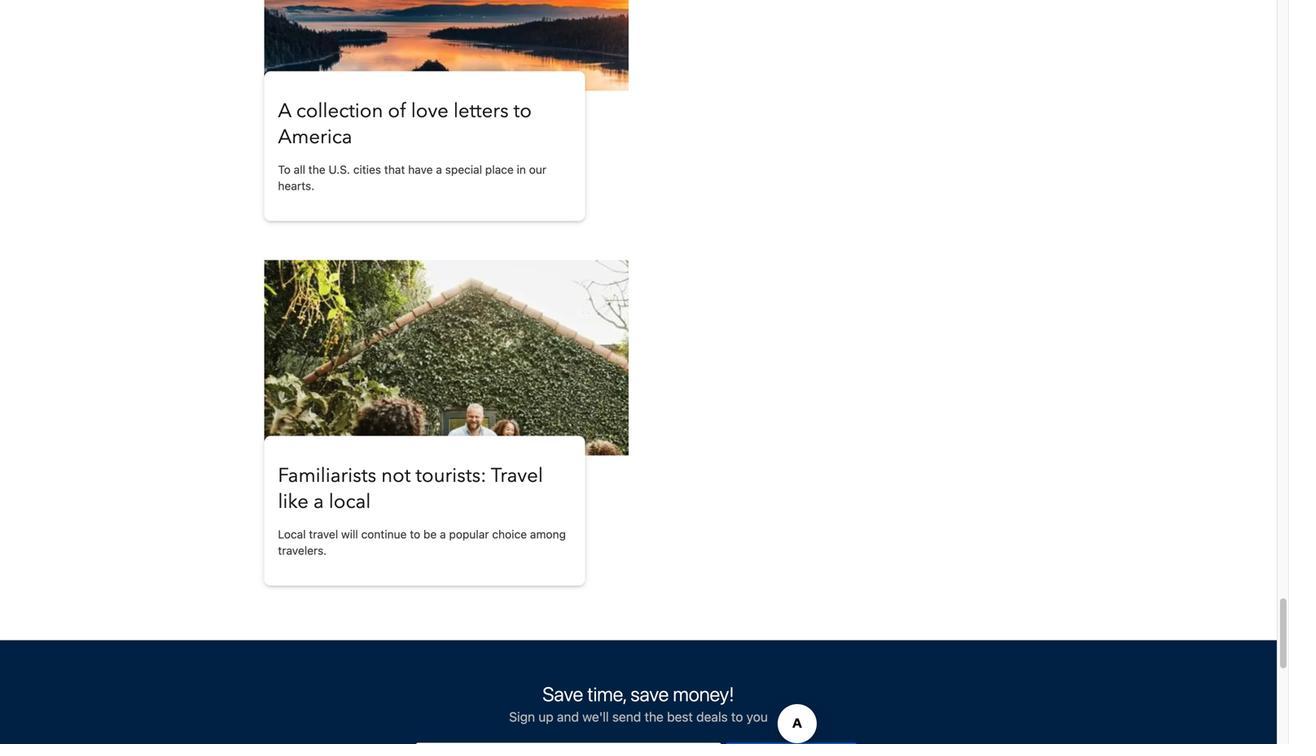 Task type: locate. For each thing, give the bounding box(es) containing it.
to left you
[[731, 709, 743, 725]]

2 vertical spatial to
[[731, 709, 743, 725]]

familiarists not tourists: travel like a local
[[278, 463, 543, 515]]

letters
[[454, 98, 509, 124]]

a collection of love letters to america
[[278, 98, 532, 151]]

money!
[[673, 683, 734, 706]]

among
[[530, 528, 566, 541]]

the inside "save time, save money! sign up and we'll send the best deals to you"
[[645, 709, 664, 725]]

familiarists not tourists: travel like a local link
[[278, 463, 571, 515]]

u.s.
[[329, 163, 350, 176]]

hearts.
[[278, 179, 315, 192]]

not
[[381, 463, 411, 489]]

1 vertical spatial to
[[410, 528, 420, 541]]

to inside the a collection of love letters to america
[[514, 98, 532, 124]]

1 vertical spatial a
[[314, 489, 324, 515]]

of
[[388, 98, 406, 124]]

a
[[436, 163, 442, 176], [314, 489, 324, 515], [440, 528, 446, 541]]

to
[[514, 98, 532, 124], [410, 528, 420, 541], [731, 709, 743, 725]]

our
[[529, 163, 547, 176]]

a
[[278, 98, 291, 124]]

and
[[557, 709, 579, 725]]

continue
[[361, 528, 407, 541]]

a right like
[[314, 489, 324, 515]]

travel
[[491, 463, 543, 489]]

a right have
[[436, 163, 442, 176]]

to right "letters"
[[514, 98, 532, 124]]

a inside local travel will continue to be a popular choice among travelers.
[[440, 528, 446, 541]]

1 vertical spatial the
[[645, 709, 664, 725]]

collection
[[296, 98, 383, 124]]

like
[[278, 489, 309, 515]]

up
[[539, 709, 554, 725]]

to inside local travel will continue to be a popular choice among travelers.
[[410, 528, 420, 541]]

we'll
[[583, 709, 609, 725]]

choice
[[492, 528, 527, 541]]

will
[[341, 528, 358, 541]]

best
[[667, 709, 693, 725]]

a right be
[[440, 528, 446, 541]]

save time, save money! sign up and we'll send the best deals to you
[[509, 683, 768, 725]]

0 vertical spatial a
[[436, 163, 442, 176]]

2 horizontal spatial to
[[731, 709, 743, 725]]

the
[[308, 163, 326, 176], [645, 709, 664, 725]]

popular
[[449, 528, 489, 541]]

the right all
[[308, 163, 326, 176]]

all
[[294, 163, 305, 176]]

2 vertical spatial a
[[440, 528, 446, 541]]

local
[[278, 528, 306, 541]]

travel
[[309, 528, 338, 541]]

1 horizontal spatial to
[[514, 98, 532, 124]]

to left be
[[410, 528, 420, 541]]

1 horizontal spatial the
[[645, 709, 664, 725]]

sign
[[509, 709, 535, 725]]

the down save
[[645, 709, 664, 725]]

a inside to all the u.s. cities that have a special place in our hearts.
[[436, 163, 442, 176]]

a collection of love letters to america link
[[278, 98, 571, 151]]

0 horizontal spatial to
[[410, 528, 420, 541]]

0 vertical spatial the
[[308, 163, 326, 176]]

0 vertical spatial to
[[514, 98, 532, 124]]

0 horizontal spatial the
[[308, 163, 326, 176]]



Task type: describe. For each thing, give the bounding box(es) containing it.
to inside "save time, save money! sign up and we'll send the best deals to you"
[[731, 709, 743, 725]]

have
[[408, 163, 433, 176]]

send
[[612, 709, 641, 725]]

in
[[517, 163, 526, 176]]

a inside familiarists not tourists: travel like a local
[[314, 489, 324, 515]]

save
[[631, 683, 669, 706]]

to all the u.s. cities that have a special place in our hearts.
[[278, 163, 547, 192]]

special
[[445, 163, 482, 176]]

tourists:
[[416, 463, 487, 489]]

america
[[278, 124, 352, 151]]

place
[[485, 163, 514, 176]]

love
[[411, 98, 449, 124]]

time,
[[588, 683, 626, 706]]

cities
[[353, 163, 381, 176]]

local travel will continue to be a popular choice among travelers.
[[278, 528, 566, 557]]

you
[[747, 709, 768, 725]]

to
[[278, 163, 291, 176]]

save
[[543, 683, 583, 706]]

deals
[[697, 709, 728, 725]]

familiarists
[[278, 463, 376, 489]]

travelers.
[[278, 544, 327, 557]]

that
[[384, 163, 405, 176]]

local
[[329, 489, 371, 515]]

the inside to all the u.s. cities that have a special place in our hearts.
[[308, 163, 326, 176]]

be
[[424, 528, 437, 541]]



Task type: vqa. For each thing, say whether or not it's contained in the screenshot.
the the to the left
yes



